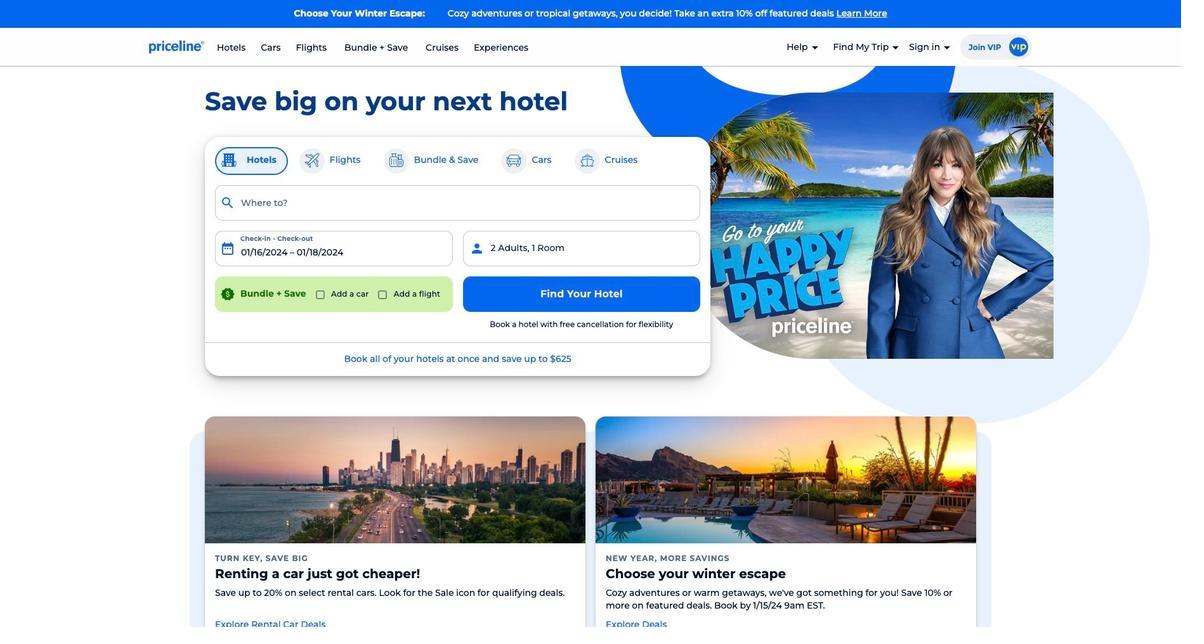Task type: describe. For each thing, give the bounding box(es) containing it.
Check-in - Check-out field
[[215, 231, 453, 266]]

Where to? field
[[215, 185, 701, 221]]

priceline.com home image
[[149, 40, 204, 54]]

vip badge icon image
[[1009, 37, 1028, 56]]

traveler selection text field
[[463, 231, 701, 266]]



Task type: locate. For each thing, give the bounding box(es) containing it.
types of travel tab list
[[215, 147, 701, 175]]

None field
[[215, 185, 701, 221]]



Task type: vqa. For each thing, say whether or not it's contained in the screenshot.
types of travel tab list
yes



